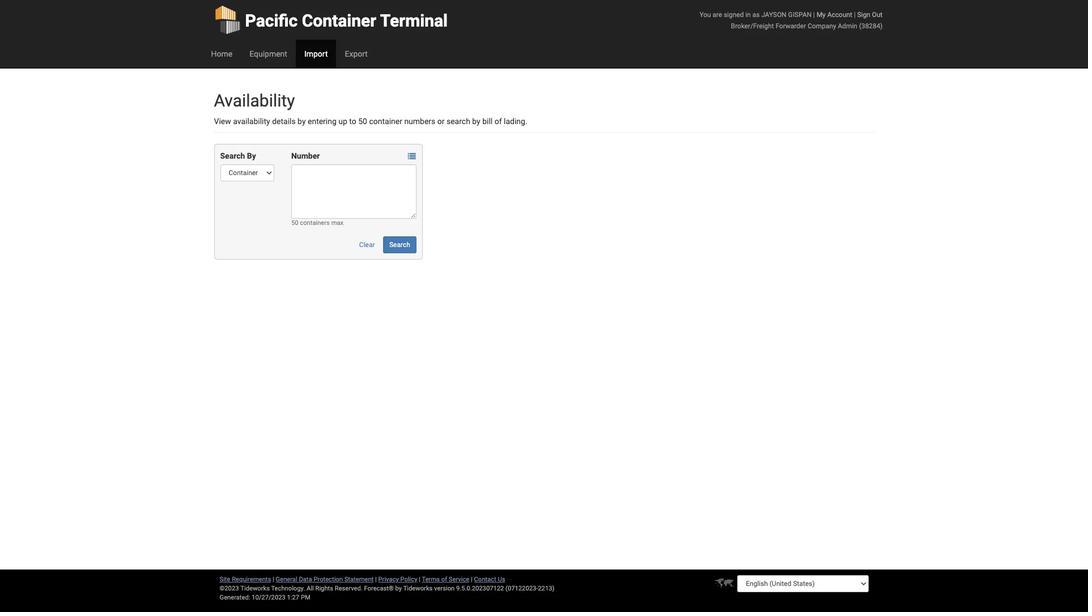 Task type: describe. For each thing, give the bounding box(es) containing it.
0 horizontal spatial 50
[[291, 219, 299, 227]]

generated:
[[220, 594, 250, 602]]

jayson
[[762, 11, 787, 19]]

equipment button
[[241, 40, 296, 68]]

(07122023-
[[506, 585, 538, 593]]

search for search by
[[220, 151, 245, 160]]

up
[[339, 117, 348, 126]]

admin
[[838, 22, 858, 30]]

©2023 tideworks
[[220, 585, 270, 593]]

out
[[873, 11, 883, 19]]

us
[[498, 576, 505, 583]]

number
[[291, 151, 320, 160]]

all
[[307, 585, 314, 593]]

1 horizontal spatial 50
[[358, 117, 367, 126]]

terms
[[422, 576, 440, 583]]

| left my in the right top of the page
[[814, 11, 815, 19]]

tideworks
[[403, 585, 433, 593]]

| up "9.5.0.202307122"
[[471, 576, 473, 583]]

sign
[[858, 11, 871, 19]]

general
[[276, 576, 297, 583]]

sign out link
[[858, 11, 883, 19]]

by
[[247, 151, 256, 160]]

you are signed in as jayson gispan | my account | sign out broker/freight forwarder company admin (38284)
[[700, 11, 883, 30]]

numbers
[[404, 117, 436, 126]]

service
[[449, 576, 470, 583]]

lading.
[[504, 117, 528, 126]]

in
[[746, 11, 751, 19]]

technology.
[[271, 585, 305, 593]]

signed
[[724, 11, 744, 19]]

pacific
[[245, 11, 298, 31]]

export button
[[337, 40, 376, 68]]

requirements
[[232, 576, 271, 583]]

search by
[[220, 151, 256, 160]]

2213)
[[538, 585, 555, 593]]

export
[[345, 49, 368, 58]]

1:27
[[287, 594, 299, 602]]

show list image
[[408, 153, 416, 161]]

10/27/2023
[[252, 594, 286, 602]]

of inside site requirements | general data protection statement | privacy policy | terms of service | contact us ©2023 tideworks technology. all rights reserved. forecast® by tideworks version 9.5.0.202307122 (07122023-2213) generated: 10/27/2023 1:27 pm
[[442, 576, 447, 583]]

0 horizontal spatial by
[[298, 117, 306, 126]]

terminal
[[380, 11, 448, 31]]

are
[[713, 11, 723, 19]]

privacy
[[378, 576, 399, 583]]

reserved.
[[335, 585, 363, 593]]

bill
[[483, 117, 493, 126]]

data
[[299, 576, 312, 583]]

1 horizontal spatial of
[[495, 117, 502, 126]]

as
[[753, 11, 760, 19]]

company
[[808, 22, 837, 30]]

pacific container terminal link
[[214, 0, 448, 40]]

search for search
[[390, 241, 410, 249]]

import
[[304, 49, 328, 58]]



Task type: vqa. For each thing, say whether or not it's contained in the screenshot.
right for
no



Task type: locate. For each thing, give the bounding box(es) containing it.
1 horizontal spatial search
[[390, 241, 410, 249]]

by down privacy policy link
[[396, 585, 402, 593]]

entering
[[308, 117, 337, 126]]

container
[[302, 11, 377, 31]]

site requirements link
[[220, 576, 271, 583]]

gispan
[[789, 11, 812, 19]]

you
[[700, 11, 711, 19]]

pacific container terminal
[[245, 11, 448, 31]]

clear button
[[353, 236, 381, 253]]

50 left containers
[[291, 219, 299, 227]]

of right the bill
[[495, 117, 502, 126]]

my
[[817, 11, 826, 19]]

home
[[211, 49, 233, 58]]

50
[[358, 117, 367, 126], [291, 219, 299, 227]]

50 right 'to'
[[358, 117, 367, 126]]

1 vertical spatial search
[[390, 241, 410, 249]]

my account link
[[817, 11, 853, 19]]

statement
[[345, 576, 374, 583]]

search button
[[383, 236, 417, 253]]

(38284)
[[860, 22, 883, 30]]

clear
[[359, 241, 375, 249]]

| up forecast®
[[375, 576, 377, 583]]

availability
[[233, 117, 270, 126]]

policy
[[401, 576, 418, 583]]

by inside site requirements | general data protection statement | privacy policy | terms of service | contact us ©2023 tideworks technology. all rights reserved. forecast® by tideworks version 9.5.0.202307122 (07122023-2213) generated: 10/27/2023 1:27 pm
[[396, 585, 402, 593]]

50 containers max
[[291, 219, 344, 227]]

account
[[828, 11, 853, 19]]

2 horizontal spatial by
[[472, 117, 481, 126]]

import button
[[296, 40, 337, 68]]

9.5.0.202307122
[[456, 585, 504, 593]]

0 vertical spatial search
[[220, 151, 245, 160]]

details
[[272, 117, 296, 126]]

equipment
[[250, 49, 287, 58]]

0 vertical spatial 50
[[358, 117, 367, 126]]

contact
[[474, 576, 496, 583]]

rights
[[316, 585, 333, 593]]

max
[[331, 219, 344, 227]]

container
[[369, 117, 403, 126]]

contact us link
[[474, 576, 505, 583]]

site requirements | general data protection statement | privacy policy | terms of service | contact us ©2023 tideworks technology. all rights reserved. forecast® by tideworks version 9.5.0.202307122 (07122023-2213) generated: 10/27/2023 1:27 pm
[[220, 576, 555, 602]]

home button
[[203, 40, 241, 68]]

search
[[447, 117, 471, 126]]

of up version
[[442, 576, 447, 583]]

terms of service link
[[422, 576, 470, 583]]

| up tideworks
[[419, 576, 421, 583]]

protection
[[314, 576, 343, 583]]

general data protection statement link
[[276, 576, 374, 583]]

by
[[298, 117, 306, 126], [472, 117, 481, 126], [396, 585, 402, 593]]

or
[[438, 117, 445, 126]]

search right 'clear' button
[[390, 241, 410, 249]]

of
[[495, 117, 502, 126], [442, 576, 447, 583]]

forwarder
[[776, 22, 806, 30]]

by right the details
[[298, 117, 306, 126]]

availability
[[214, 91, 295, 111]]

broker/freight
[[731, 22, 774, 30]]

view availability details by entering up to 50 container numbers or search by bill of lading.
[[214, 117, 528, 126]]

1 vertical spatial of
[[442, 576, 447, 583]]

search inside button
[[390, 241, 410, 249]]

view
[[214, 117, 231, 126]]

0 vertical spatial of
[[495, 117, 502, 126]]

by left the bill
[[472, 117, 481, 126]]

privacy policy link
[[378, 576, 418, 583]]

forecast®
[[364, 585, 394, 593]]

site
[[220, 576, 230, 583]]

0 horizontal spatial search
[[220, 151, 245, 160]]

search
[[220, 151, 245, 160], [390, 241, 410, 249]]

1 vertical spatial 50
[[291, 219, 299, 227]]

version
[[434, 585, 455, 593]]

Number text field
[[291, 164, 417, 219]]

| left general
[[273, 576, 274, 583]]

pm
[[301, 594, 311, 602]]

1 horizontal spatial by
[[396, 585, 402, 593]]

containers
[[300, 219, 330, 227]]

to
[[349, 117, 357, 126]]

|
[[814, 11, 815, 19], [854, 11, 856, 19], [273, 576, 274, 583], [375, 576, 377, 583], [419, 576, 421, 583], [471, 576, 473, 583]]

| left "sign"
[[854, 11, 856, 19]]

search left by
[[220, 151, 245, 160]]

0 horizontal spatial of
[[442, 576, 447, 583]]



